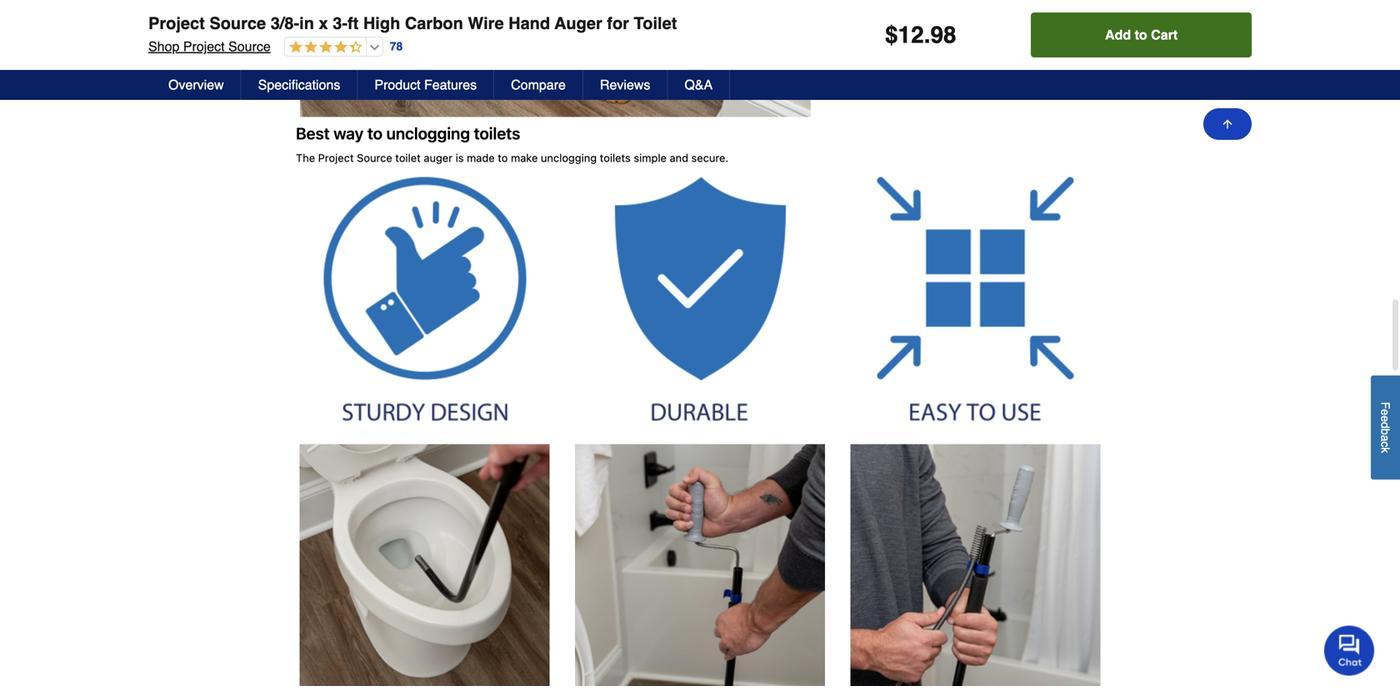 Task type: vqa. For each thing, say whether or not it's contained in the screenshot.
Food
no



Task type: locate. For each thing, give the bounding box(es) containing it.
b
[[1379, 429, 1392, 435]]

chat invite button image
[[1324, 626, 1375, 676]]

add
[[1105, 27, 1131, 43]]

0 vertical spatial source
[[210, 14, 266, 33]]

specifications button
[[241, 70, 358, 100]]

4.4 stars image
[[285, 40, 362, 55]]

overview button
[[152, 70, 241, 100]]

cart
[[1151, 27, 1178, 43]]

a
[[1379, 435, 1392, 442]]

hand
[[509, 14, 550, 33]]

project up overview
[[183, 39, 225, 54]]

0 vertical spatial project
[[148, 14, 205, 33]]

product features button
[[358, 70, 494, 100]]

e up d
[[1379, 409, 1392, 416]]

98
[[931, 22, 957, 48]]

3-
[[333, 14, 348, 33]]

1 vertical spatial source
[[228, 39, 271, 54]]

3/8-
[[271, 14, 299, 33]]

78
[[390, 40, 403, 53]]

carbon
[[405, 14, 463, 33]]

add to cart
[[1105, 27, 1178, 43]]

project up shop
[[148, 14, 205, 33]]

reviews
[[600, 77, 650, 93]]

project
[[148, 14, 205, 33], [183, 39, 225, 54]]

e up b
[[1379, 416, 1392, 422]]

source up shop project source on the top left
[[210, 14, 266, 33]]

d
[[1379, 422, 1392, 429]]

q&a
[[685, 77, 713, 93]]

e
[[1379, 409, 1392, 416], [1379, 416, 1392, 422]]

auger
[[555, 14, 602, 33]]

k
[[1379, 448, 1392, 453]]

q&a button
[[668, 70, 730, 100]]

$ 12 . 98
[[885, 22, 957, 48]]

reviews button
[[583, 70, 668, 100]]

12
[[898, 22, 924, 48]]

source
[[210, 14, 266, 33], [228, 39, 271, 54]]

source down 3/8-
[[228, 39, 271, 54]]

f
[[1379, 402, 1392, 409]]

shop project source
[[148, 39, 271, 54]]

$
[[885, 22, 898, 48]]

ft
[[348, 14, 359, 33]]

features
[[424, 77, 477, 93]]



Task type: describe. For each thing, give the bounding box(es) containing it.
x
[[319, 14, 328, 33]]

high
[[363, 14, 400, 33]]

to
[[1135, 27, 1147, 43]]

product features
[[375, 77, 477, 93]]

toilet
[[634, 14, 677, 33]]

add to cart button
[[1031, 13, 1252, 58]]

wire
[[468, 14, 504, 33]]

f e e d b a c k
[[1379, 402, 1392, 453]]

specifications
[[258, 77, 340, 93]]

f e e d b a c k button
[[1371, 376, 1400, 480]]

1 vertical spatial project
[[183, 39, 225, 54]]

compare
[[511, 77, 566, 93]]

1 e from the top
[[1379, 409, 1392, 416]]

arrow up image
[[1221, 118, 1234, 131]]

shop
[[148, 39, 180, 54]]

in
[[299, 14, 314, 33]]

2 e from the top
[[1379, 416, 1392, 422]]

compare button
[[494, 70, 583, 100]]

product
[[375, 77, 421, 93]]

project source 3/8-in x 3-ft high carbon wire hand auger for toilet
[[148, 14, 677, 33]]

for
[[607, 14, 629, 33]]

overview
[[168, 77, 224, 93]]

.
[[924, 22, 931, 48]]

c
[[1379, 442, 1392, 448]]



